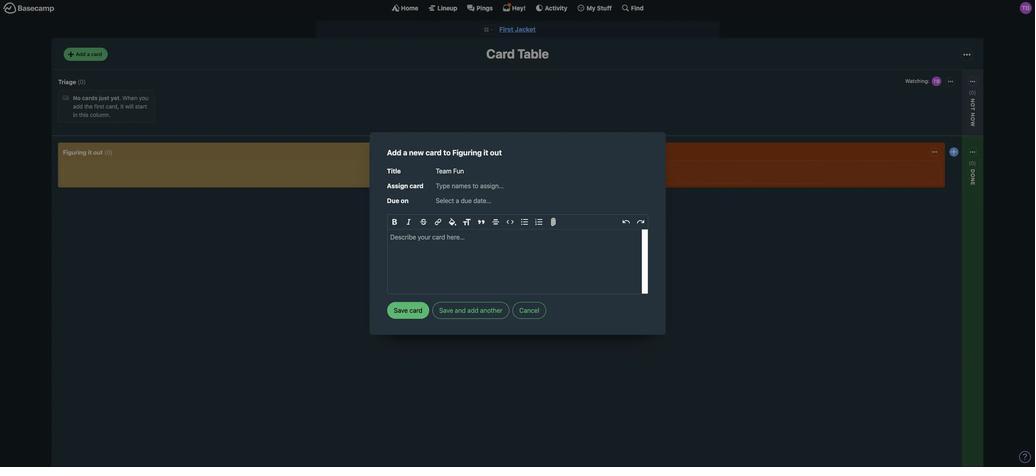 Task type: vqa. For each thing, say whether or not it's contained in the screenshot.
that
no



Task type: describe. For each thing, give the bounding box(es) containing it.
card
[[487, 46, 515, 61]]

find button
[[622, 4, 644, 12]]

Type a card title… text field
[[436, 165, 649, 178]]

color it white image
[[438, 192, 445, 199]]

color it pink image
[[470, 192, 477, 199]]

no cards just yet
[[73, 95, 119, 102]]

color it orange image
[[454, 192, 461, 199]]

tyler black image inside main element
[[1021, 2, 1033, 14]]

column.
[[90, 112, 111, 118]]

lineup
[[438, 4, 458, 11]]

assign card
[[387, 182, 424, 189]]

1 vertical spatial watching:
[[439, 166, 465, 173]]

on
[[401, 197, 409, 204]]

d
[[970, 169, 977, 173]]

add for add a new card to figuring it out
[[387, 148, 402, 157]]

0 horizontal spatial it
[[88, 149, 92, 156]]

n
[[970, 99, 977, 103]]

1 n from the top
[[970, 113, 977, 117]]

add a card
[[76, 51, 102, 57]]

0 horizontal spatial tyler black image
[[481, 164, 493, 175]]

to
[[444, 148, 451, 157]]

you
[[139, 95, 148, 102]]

add card link
[[437, 214, 493, 224]]

hey!
[[513, 4, 526, 11]]

table
[[518, 46, 549, 61]]

triage link
[[58, 78, 76, 85]]

add for add card
[[439, 216, 449, 223]]

the
[[84, 103, 93, 110]]

will
[[125, 103, 134, 110]]

cards
[[82, 95, 98, 102]]

0 vertical spatial watching:
[[906, 78, 930, 84]]

home link
[[392, 4, 419, 12]]

triage (0)
[[58, 78, 86, 85]]

card inside add a card 'link'
[[91, 51, 102, 57]]

due on
[[387, 197, 409, 204]]

figuring it out link
[[63, 149, 103, 156]]

2 horizontal spatial it
[[484, 148, 489, 157]]

(0) right triage
[[78, 78, 86, 85]]

due
[[387, 197, 400, 204]]

color it blue image
[[438, 201, 445, 208]]

add card
[[439, 216, 462, 223]]

yet
[[111, 95, 119, 102]]

(0) up n
[[970, 89, 977, 96]]

first
[[94, 103, 104, 110]]

activity link
[[536, 4, 568, 12]]

1 out from the left
[[490, 148, 502, 157]]

n o t n o w
[[970, 99, 977, 127]]

assign
[[387, 182, 408, 189]]

save
[[440, 307, 454, 314]]

d o n e
[[970, 169, 977, 186]]

jacket
[[515, 26, 536, 33]]

a for new
[[403, 148, 408, 157]]

add a new card to figuring it out
[[387, 148, 502, 157]]

color it red image
[[462, 192, 469, 199]]

2 n from the top
[[970, 178, 977, 182]]

first jacket link
[[500, 26, 536, 33]]



Task type: locate. For each thing, give the bounding box(es) containing it.
2 horizontal spatial tyler black image
[[1021, 2, 1033, 14]]

1 horizontal spatial add
[[387, 148, 402, 157]]

title
[[387, 167, 401, 175]]

switch accounts image
[[3, 2, 55, 14]]

2 figuring from the left
[[63, 149, 87, 156]]

0 vertical spatial tyler black image
[[1021, 2, 1033, 14]]

1 vertical spatial tyler black image
[[932, 76, 943, 87]]

color it brown image
[[454, 201, 461, 208]]

add inside button
[[468, 307, 479, 314]]

add inside 'link'
[[76, 51, 86, 57]]

it left will
[[121, 103, 124, 110]]

1 horizontal spatial a
[[403, 148, 408, 157]]

2 vertical spatial watching:
[[922, 176, 948, 182]]

card inside add card link
[[450, 216, 462, 223]]

Select a due date… text field
[[436, 194, 649, 207]]

when
[[123, 95, 138, 102]]

just
[[99, 95, 109, 102]]

it down this
[[88, 149, 92, 156]]

color it yellow image
[[446, 192, 453, 199]]

a inside 'link'
[[87, 51, 90, 57]]

add
[[76, 51, 86, 57], [387, 148, 402, 157], [439, 216, 449, 223]]

3 o from the top
[[970, 173, 977, 178]]

figuring
[[453, 148, 482, 157], [63, 149, 87, 156]]

0 vertical spatial o
[[970, 103, 977, 107]]

add up triage (0) at top left
[[76, 51, 86, 57]]

1 vertical spatial add
[[387, 148, 402, 157]]

new
[[409, 148, 424, 157]]

my stuff button
[[578, 4, 612, 12]]

2 out from the left
[[93, 149, 103, 156]]

in
[[73, 112, 78, 118]]

0 horizontal spatial a
[[87, 51, 90, 57]]

save and add another button
[[433, 302, 510, 319]]

add down the no
[[73, 103, 83, 110]]

o
[[970, 103, 977, 107], [970, 117, 977, 121], [970, 173, 977, 178]]

first jacket
[[500, 26, 536, 33]]

cancel
[[520, 307, 540, 314]]

o up e at the top right
[[970, 173, 977, 178]]

1 horizontal spatial figuring
[[453, 148, 482, 157]]

1 horizontal spatial add
[[468, 307, 479, 314]]

None submit
[[920, 115, 976, 125], [437, 176, 493, 186], [920, 185, 976, 195], [437, 229, 493, 239], [387, 302, 430, 319], [920, 115, 976, 125], [437, 176, 493, 186], [920, 185, 976, 195], [437, 229, 493, 239], [387, 302, 430, 319]]

t
[[970, 107, 977, 111]]

add up title
[[387, 148, 402, 157]]

Type names to assign… text field
[[436, 181, 649, 191]]

1 horizontal spatial out
[[490, 148, 502, 157]]

add
[[73, 103, 83, 110], [468, 307, 479, 314]]

.
[[119, 95, 121, 102]]

a for card
[[87, 51, 90, 57]]

2 vertical spatial tyler black image
[[481, 164, 493, 175]]

another
[[480, 307, 503, 314]]

start
[[135, 103, 147, 110]]

figuring it out (0)
[[63, 149, 112, 156]]

2 horizontal spatial add
[[439, 216, 449, 223]]

0 vertical spatial a
[[87, 51, 90, 57]]

card
[[91, 51, 102, 57], [426, 148, 442, 157], [410, 182, 424, 189], [450, 216, 462, 223]]

and
[[455, 307, 466, 314]]

0 horizontal spatial out
[[93, 149, 103, 156]]

1 horizontal spatial it
[[121, 103, 124, 110]]

0 vertical spatial n
[[970, 113, 977, 117]]

Describe your card here… text field
[[388, 230, 648, 294]]

1 figuring from the left
[[453, 148, 482, 157]]

e
[[970, 182, 977, 186]]

card,
[[106, 103, 119, 110]]

it
[[121, 103, 124, 110], [484, 148, 489, 157], [88, 149, 92, 156]]

add for add a card
[[76, 51, 86, 57]]

my
[[587, 4, 596, 11]]

tyler black image
[[1021, 2, 1033, 14], [932, 76, 943, 87], [481, 164, 493, 175]]

n down t
[[970, 113, 977, 117]]

. when you add the first card, it will start in this column.
[[73, 95, 148, 118]]

color it purple image
[[478, 192, 485, 199]]

o up w
[[970, 103, 977, 107]]

1 vertical spatial o
[[970, 117, 977, 121]]

this
[[79, 112, 89, 118]]

find
[[632, 4, 644, 11]]

0 vertical spatial add
[[73, 103, 83, 110]]

2 o from the top
[[970, 117, 977, 121]]

0 vertical spatial add
[[76, 51, 86, 57]]

2 vertical spatial add
[[439, 216, 449, 223]]

1 horizontal spatial tyler black image
[[932, 76, 943, 87]]

0 horizontal spatial add
[[76, 51, 86, 57]]

home
[[401, 4, 419, 11]]

first
[[500, 26, 514, 33]]

pings button
[[467, 4, 493, 12]]

o for d o n e
[[970, 173, 977, 178]]

a
[[87, 51, 90, 57], [403, 148, 408, 157]]

my stuff
[[587, 4, 612, 11]]

option group
[[437, 190, 493, 210]]

stuff
[[597, 4, 612, 11]]

2 vertical spatial o
[[970, 173, 977, 178]]

main element
[[0, 0, 1036, 16]]

add a card link
[[64, 48, 108, 61]]

out
[[490, 148, 502, 157], [93, 149, 103, 156]]

figuring down in
[[63, 149, 87, 156]]

o for n o t n o w
[[970, 103, 977, 107]]

triage
[[58, 78, 76, 85]]

figuring right to at the top left of page
[[453, 148, 482, 157]]

1 vertical spatial a
[[403, 148, 408, 157]]

n
[[970, 113, 977, 117], [970, 178, 977, 182]]

lineup link
[[428, 4, 458, 12]]

o down t
[[970, 117, 977, 121]]

n down d
[[970, 178, 977, 182]]

no
[[73, 95, 81, 102]]

(0)
[[78, 78, 86, 85], [970, 89, 977, 96], [104, 149, 112, 156], [970, 160, 977, 166]]

card table
[[487, 46, 549, 61]]

0 horizontal spatial figuring
[[63, 149, 87, 156]]

(0) up d
[[970, 160, 977, 166]]

cancel link
[[513, 302, 547, 319]]

watching:
[[906, 78, 930, 84], [439, 166, 465, 173], [922, 176, 948, 182]]

it right to at the top left of page
[[484, 148, 489, 157]]

hey! button
[[503, 4, 526, 12]]

color it green image
[[446, 201, 453, 208]]

w
[[970, 121, 977, 127]]

1 vertical spatial add
[[468, 307, 479, 314]]

it inside '. when you add the first card, it will start in this column.'
[[121, 103, 124, 110]]

add right and
[[468, 307, 479, 314]]

activity
[[545, 4, 568, 11]]

(0) right figuring it out link
[[104, 149, 112, 156]]

add down color it blue image at the top left
[[439, 216, 449, 223]]

pings
[[477, 4, 493, 11]]

1 o from the top
[[970, 103, 977, 107]]

1 vertical spatial n
[[970, 178, 977, 182]]

add inside '. when you add the first card, it will start in this column.'
[[73, 103, 83, 110]]

0 horizontal spatial add
[[73, 103, 83, 110]]

save and add another
[[440, 307, 503, 314]]



